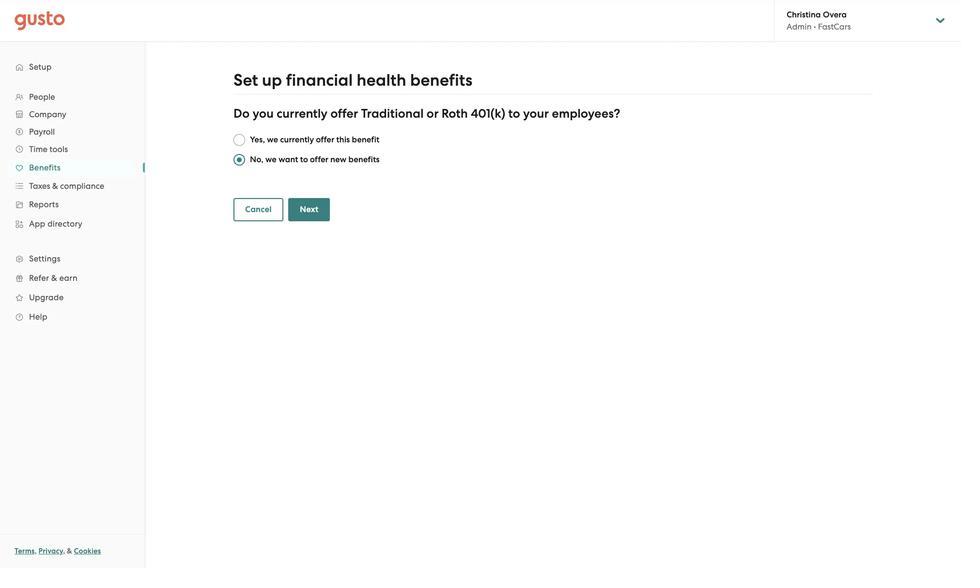 Task type: vqa. For each thing, say whether or not it's contained in the screenshot.
topmost benefits
yes



Task type: describe. For each thing, give the bounding box(es) containing it.
setup
[[29, 62, 52, 72]]

offer for this
[[316, 135, 334, 145]]

next button
[[288, 198, 330, 221]]

benefit
[[352, 135, 379, 145]]

No, we want to offer new benefits radio
[[234, 154, 245, 166]]

no, we want to offer new benefits
[[250, 155, 380, 165]]

offer for traditional
[[330, 106, 358, 121]]

roth
[[442, 106, 468, 121]]

currently for you
[[277, 106, 328, 121]]

next
[[300, 204, 318, 215]]

want
[[279, 155, 298, 165]]

401(k)
[[471, 106, 505, 121]]

currently for we
[[280, 135, 314, 145]]

taxes & compliance
[[29, 181, 104, 191]]

& for compliance
[[52, 181, 58, 191]]

christina overa admin • fastcars
[[787, 10, 851, 31]]

tools
[[50, 144, 68, 154]]

health
[[357, 70, 406, 90]]

taxes & compliance button
[[10, 177, 135, 195]]

settings link
[[10, 250, 135, 267]]

compliance
[[60, 181, 104, 191]]

refer & earn
[[29, 273, 77, 283]]

admin
[[787, 22, 812, 31]]

cookies button
[[74, 545, 101, 557]]

do
[[234, 106, 250, 121]]

benefits link
[[10, 159, 135, 176]]

upgrade link
[[10, 289, 135, 306]]

traditional
[[361, 106, 424, 121]]

privacy link
[[39, 547, 63, 556]]

no,
[[250, 155, 263, 165]]

this
[[336, 135, 350, 145]]

settings
[[29, 254, 61, 264]]

0 horizontal spatial benefits
[[348, 155, 380, 165]]

set up financial health benefits
[[234, 70, 472, 90]]

up
[[262, 70, 282, 90]]

cancel link
[[234, 198, 283, 221]]

home image
[[15, 11, 65, 30]]



Task type: locate. For each thing, give the bounding box(es) containing it.
privacy
[[39, 547, 63, 556]]

0 horizontal spatial ,
[[35, 547, 37, 556]]

0 vertical spatial to
[[508, 106, 520, 121]]

terms , privacy , & cookies
[[15, 547, 101, 556]]

1 , from the left
[[35, 547, 37, 556]]

fastcars
[[818, 22, 851, 31]]

list
[[0, 88, 145, 327]]

help
[[29, 312, 47, 322]]

0 vertical spatial we
[[267, 135, 278, 145]]

cancel
[[245, 204, 272, 215]]

& inside dropdown button
[[52, 181, 58, 191]]

1 vertical spatial to
[[300, 155, 308, 165]]

benefits down benefit
[[348, 155, 380, 165]]

reports link
[[10, 196, 135, 213]]

currently up want
[[280, 135, 314, 145]]

•
[[814, 22, 816, 31]]

2 , from the left
[[63, 547, 65, 556]]

, left cookies button
[[63, 547, 65, 556]]

1 vertical spatial we
[[265, 155, 277, 165]]

time tools
[[29, 144, 68, 154]]

1 horizontal spatial ,
[[63, 547, 65, 556]]

,
[[35, 547, 37, 556], [63, 547, 65, 556]]

0 horizontal spatial to
[[300, 155, 308, 165]]

to
[[508, 106, 520, 121], [300, 155, 308, 165]]

reports
[[29, 200, 59, 209]]

people button
[[10, 88, 135, 106]]

1 vertical spatial benefits
[[348, 155, 380, 165]]

earn
[[59, 273, 77, 283]]

yes, we currently offer this benefit
[[250, 135, 379, 145]]

company button
[[10, 106, 135, 123]]

app directory
[[29, 219, 82, 229]]

terms
[[15, 547, 35, 556]]

taxes
[[29, 181, 50, 191]]

payroll button
[[10, 123, 135, 140]]

offer left this
[[316, 135, 334, 145]]

cookies
[[74, 547, 101, 556]]

we
[[267, 135, 278, 145], [265, 155, 277, 165]]

& for earn
[[51, 273, 57, 283]]

app directory link
[[10, 215, 135, 233]]

& left cookies button
[[67, 547, 72, 556]]

employees?
[[552, 106, 620, 121]]

we for yes,
[[267, 135, 278, 145]]

christina
[[787, 10, 821, 20]]

benefits
[[29, 163, 61, 172]]

& right taxes
[[52, 181, 58, 191]]

to left your
[[508, 106, 520, 121]]

currently
[[277, 106, 328, 121], [280, 135, 314, 145]]

offer up this
[[330, 106, 358, 121]]

refer
[[29, 273, 49, 283]]

0 vertical spatial &
[[52, 181, 58, 191]]

we for no,
[[265, 155, 277, 165]]

list containing people
[[0, 88, 145, 327]]

new
[[330, 155, 347, 165]]

benefits
[[410, 70, 472, 90], [348, 155, 380, 165]]

1 horizontal spatial benefits
[[410, 70, 472, 90]]

you
[[253, 106, 274, 121]]

2 vertical spatial &
[[67, 547, 72, 556]]

0 vertical spatial benefits
[[410, 70, 472, 90]]

your
[[523, 106, 549, 121]]

to right want
[[300, 155, 308, 165]]

time
[[29, 144, 48, 154]]

or
[[427, 106, 439, 121]]

gusto navigation element
[[0, 42, 145, 342]]

we right yes,
[[267, 135, 278, 145]]

2 vertical spatial offer
[[310, 155, 328, 165]]

0 vertical spatial offer
[[330, 106, 358, 121]]

company
[[29, 109, 66, 119]]

refer & earn link
[[10, 269, 135, 287]]

do you currently offer traditional or roth 401(k) to your employees?
[[234, 106, 620, 121]]

currently up the yes, we currently offer this benefit
[[277, 106, 328, 121]]

1 vertical spatial offer
[[316, 135, 334, 145]]

we right no,
[[265, 155, 277, 165]]

help link
[[10, 308, 135, 326]]

terms link
[[15, 547, 35, 556]]

time tools button
[[10, 140, 135, 158]]

overa
[[823, 10, 847, 20]]

benefits up or
[[410, 70, 472, 90]]

offer left the new
[[310, 155, 328, 165]]

offer
[[330, 106, 358, 121], [316, 135, 334, 145], [310, 155, 328, 165]]

payroll
[[29, 127, 55, 137]]

Yes, we currently offer this benefit radio
[[234, 134, 245, 146]]

yes,
[[250, 135, 265, 145]]

0 vertical spatial currently
[[277, 106, 328, 121]]

setup link
[[10, 58, 135, 76]]

set
[[234, 70, 258, 90]]

1 vertical spatial currently
[[280, 135, 314, 145]]

app
[[29, 219, 45, 229]]

1 horizontal spatial to
[[508, 106, 520, 121]]

1 vertical spatial &
[[51, 273, 57, 283]]

people
[[29, 92, 55, 102]]

upgrade
[[29, 293, 64, 302]]

& left the earn in the left top of the page
[[51, 273, 57, 283]]

financial
[[286, 70, 353, 90]]

&
[[52, 181, 58, 191], [51, 273, 57, 283], [67, 547, 72, 556]]

, left privacy link
[[35, 547, 37, 556]]

directory
[[47, 219, 82, 229]]



